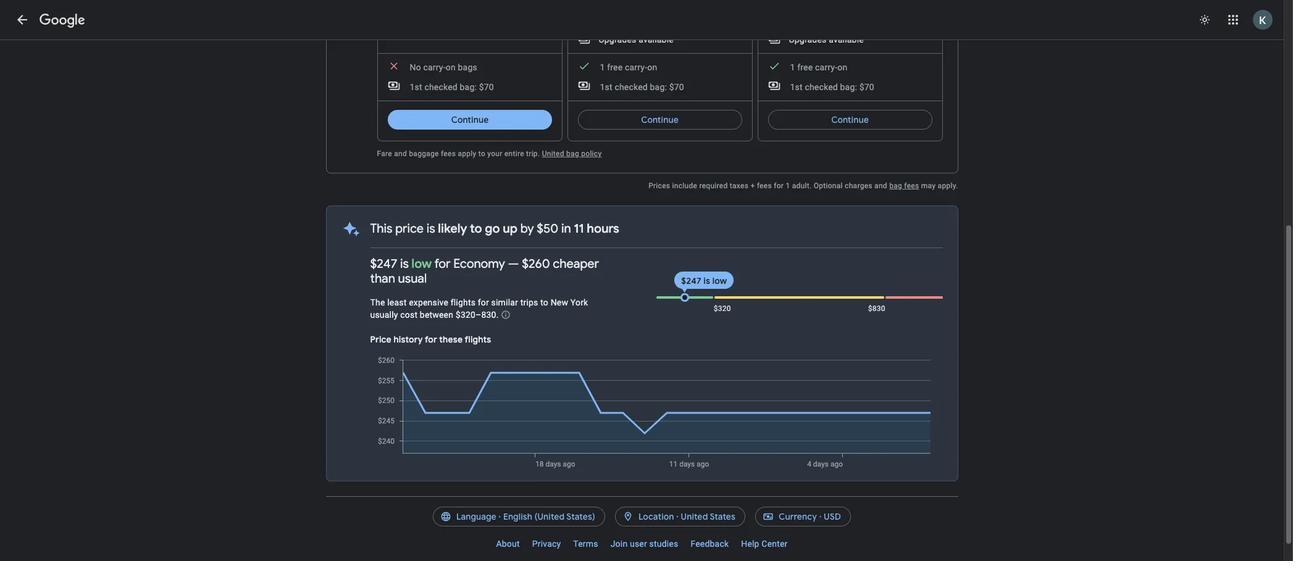 Task type: describe. For each thing, give the bounding box(es) containing it.
1 1st from the left
[[410, 82, 422, 92]]

0 vertical spatial bag
[[566, 149, 579, 158]]

feedback
[[691, 539, 729, 549]]

fare and baggage fees apply to your entire trip. united bag policy
[[377, 149, 602, 158]]

location
[[639, 512, 674, 523]]

prices include required taxes + fees for 1 adult. optional charges and bag fees may apply.
[[649, 182, 958, 190]]

entire
[[505, 149, 524, 158]]

2 1st checked bag: $70 from the left
[[600, 82, 684, 92]]

1 horizontal spatial low
[[713, 275, 727, 286]]

for inside the least expensive flights for similar trips to new york usually cost between $320–830.
[[478, 298, 489, 308]]

1 horizontal spatial and
[[875, 182, 887, 190]]

center
[[762, 539, 788, 549]]

1 vertical spatial to
[[470, 221, 482, 237]]

charges
[[845, 182, 873, 190]]

continue button for second first checked bag costs 70 us dollars element from left
[[578, 105, 742, 135]]

terms link
[[567, 534, 604, 554]]

1 continue from the left
[[451, 114, 488, 125]]

continue button for 1st first checked bag costs 70 us dollars element from right
[[768, 105, 932, 135]]

bag fees button
[[889, 182, 919, 190]]

usd
[[824, 512, 841, 523]]

prices
[[649, 182, 670, 190]]

expensive
[[409, 298, 448, 308]]

cheaper
[[553, 256, 599, 272]]

adult.
[[792, 182, 812, 190]]

2 available from the left
[[829, 35, 864, 44]]

states)
[[567, 512, 595, 523]]

about link
[[490, 534, 526, 554]]

privacy
[[532, 539, 561, 549]]

2 vertical spatial is
[[704, 275, 710, 286]]

11
[[574, 221, 584, 237]]

0 vertical spatial to
[[479, 149, 485, 158]]

help center
[[741, 539, 788, 549]]

change appearance image
[[1190, 5, 1220, 35]]

for economy — $260 cheaper than usual
[[370, 256, 599, 287]]

learn more about price insights image
[[501, 310, 511, 320]]

carry- for second first checked bag costs 70 us dollars element from left
[[625, 62, 647, 72]]

include
[[672, 182, 697, 190]]

1 vertical spatial $247
[[681, 275, 702, 286]]

in
[[561, 221, 571, 237]]

2 horizontal spatial fees
[[904, 182, 919, 190]]

apply
[[458, 149, 477, 158]]

3 continue from the left
[[831, 114, 869, 125]]

3 first checked bag costs 70 us dollars element from the left
[[768, 80, 874, 93]]

carry- for 1st first checked bag costs 70 us dollars element from right
[[815, 62, 838, 72]]

policy
[[581, 149, 602, 158]]

go back image
[[15, 12, 30, 27]]

may
[[921, 182, 936, 190]]

bag: for 1st first checked bag costs 70 us dollars element from right
[[840, 82, 857, 92]]

trips
[[520, 298, 538, 308]]

for left these
[[425, 334, 437, 345]]

$320
[[714, 304, 731, 313]]

this price is likely to go up by $50 in 11 hours
[[370, 221, 619, 237]]

3 1st checked bag: $70 from the left
[[790, 82, 874, 92]]

required
[[699, 182, 728, 190]]

no carry-on bags
[[410, 62, 477, 72]]

about
[[496, 539, 520, 549]]

history
[[394, 334, 423, 345]]

price history graph application
[[369, 356, 943, 469]]

baggage
[[409, 149, 439, 158]]

2 upgrades from the left
[[789, 35, 827, 44]]

2 on from the left
[[647, 62, 657, 72]]

1 free carry-on for second first checked bag costs 70 us dollars element from left
[[600, 62, 657, 72]]

2 continue from the left
[[641, 114, 679, 125]]

1 upgrades from the left
[[599, 35, 636, 44]]

apply.
[[938, 182, 958, 190]]

1 vertical spatial bag
[[889, 182, 902, 190]]

0 vertical spatial $247
[[370, 256, 397, 272]]

price history for these flights
[[370, 334, 491, 345]]

+
[[751, 182, 755, 190]]

join user studies
[[611, 539, 678, 549]]

3 1st from the left
[[790, 82, 803, 92]]

1 upgrades available from the left
[[599, 35, 674, 44]]

price
[[395, 221, 424, 237]]

than
[[370, 271, 395, 287]]

2 free from the left
[[797, 62, 813, 72]]

between
[[420, 310, 453, 320]]

$70 for second first checked bag costs 70 us dollars element from left
[[669, 82, 684, 92]]

the
[[370, 298, 385, 308]]

united bag policy link
[[542, 149, 602, 158]]

least
[[387, 298, 407, 308]]

0 vertical spatial is
[[427, 221, 435, 237]]

bag: for 1st first checked bag costs 70 us dollars element from the left
[[460, 82, 477, 92]]

3 checked from the left
[[805, 82, 838, 92]]

1 continue button from the left
[[388, 105, 552, 135]]

1 for 1st first checked bag costs 70 us dollars element from right
[[790, 62, 795, 72]]

feedback link
[[685, 534, 735, 554]]

$70 for 1st first checked bag costs 70 us dollars element from the left
[[479, 82, 494, 92]]

help center link
[[735, 534, 794, 554]]



Task type: vqa. For each thing, say whether or not it's contained in the screenshot.
11
yes



Task type: locate. For each thing, give the bounding box(es) containing it.
is
[[427, 221, 435, 237], [400, 256, 409, 272], [704, 275, 710, 286]]

1 horizontal spatial 1st checked bag: $70
[[600, 82, 684, 92]]

for inside for economy — $260 cheaper than usual
[[434, 256, 451, 272]]

2 checked from the left
[[615, 82, 648, 92]]

similar
[[491, 298, 518, 308]]

bag left policy
[[566, 149, 579, 158]]

and right fare on the top of page
[[394, 149, 407, 158]]

$70
[[479, 82, 494, 92], [669, 82, 684, 92], [860, 82, 874, 92]]

$247
[[370, 256, 397, 272], [681, 275, 702, 286]]

0 horizontal spatial $70
[[479, 82, 494, 92]]

1 vertical spatial low
[[713, 275, 727, 286]]

0 horizontal spatial upgrades available
[[599, 35, 674, 44]]

price
[[370, 334, 392, 345]]

1 vertical spatial $247 is low
[[681, 275, 727, 286]]

bag: for second first checked bag costs 70 us dollars element from left
[[650, 82, 667, 92]]

to left new
[[541, 298, 548, 308]]

0 vertical spatial flights
[[451, 298, 476, 308]]

user
[[630, 539, 647, 549]]

1 1 free carry-on from the left
[[600, 62, 657, 72]]

2 carry- from the left
[[625, 62, 647, 72]]

0 horizontal spatial free
[[607, 62, 623, 72]]

low up the $320
[[713, 275, 727, 286]]

1 bag: from the left
[[460, 82, 477, 92]]

flights
[[451, 298, 476, 308], [465, 334, 491, 345]]

1 horizontal spatial on
[[647, 62, 657, 72]]

0 horizontal spatial 1st
[[410, 82, 422, 92]]

york
[[571, 298, 588, 308]]

and right charges
[[875, 182, 887, 190]]

trip.
[[526, 149, 540, 158]]

0 vertical spatial united
[[542, 149, 564, 158]]

0 horizontal spatial continue button
[[388, 105, 552, 135]]

$830
[[868, 304, 886, 313]]

1 carry- from the left
[[423, 62, 446, 72]]

1 $70 from the left
[[479, 82, 494, 92]]

available
[[639, 35, 674, 44], [829, 35, 864, 44]]

1 horizontal spatial upgrades
[[789, 35, 827, 44]]

0 horizontal spatial available
[[639, 35, 674, 44]]

1 free carry-on for 1st first checked bag costs 70 us dollars element from right
[[790, 62, 848, 72]]

upgrades available
[[599, 35, 674, 44], [789, 35, 864, 44]]

united
[[542, 149, 564, 158], [681, 512, 708, 523]]

$247 is low up the $320
[[681, 275, 727, 286]]

fees left apply
[[441, 149, 456, 158]]

1 horizontal spatial united
[[681, 512, 708, 523]]

first checked bag costs 70 us dollars element
[[388, 80, 494, 93], [578, 80, 684, 93], [768, 80, 874, 93]]

0 horizontal spatial on
[[446, 62, 456, 72]]

2 horizontal spatial first checked bag costs 70 us dollars element
[[768, 80, 874, 93]]

1 horizontal spatial $70
[[669, 82, 684, 92]]

english (united states)
[[503, 512, 595, 523]]

3 bag: from the left
[[840, 82, 857, 92]]

fees
[[441, 149, 456, 158], [757, 182, 772, 190], [904, 182, 919, 190]]

2 1 free carry-on from the left
[[790, 62, 848, 72]]

3 carry- from the left
[[815, 62, 838, 72]]

flights inside the least expensive flights for similar trips to new york usually cost between $320–830.
[[451, 298, 476, 308]]

1 checked from the left
[[425, 82, 458, 92]]

privacy link
[[526, 534, 567, 554]]

for right "usual"
[[434, 256, 451, 272]]

fees left 'may'
[[904, 182, 919, 190]]

$260
[[522, 256, 550, 272]]

fare
[[377, 149, 392, 158]]

for up $320–830.
[[478, 298, 489, 308]]

this
[[370, 221, 393, 237]]

1 horizontal spatial 1 free carry-on
[[790, 62, 848, 72]]

studies
[[649, 539, 678, 549]]

continue button
[[388, 105, 552, 135], [578, 105, 742, 135], [768, 105, 932, 135]]

2 vertical spatial to
[[541, 298, 548, 308]]

3 on from the left
[[838, 62, 848, 72]]

no
[[410, 62, 421, 72]]

2 horizontal spatial bag:
[[840, 82, 857, 92]]

(united
[[535, 512, 565, 523]]

1 for second first checked bag costs 70 us dollars element from left
[[600, 62, 605, 72]]

0 horizontal spatial carry-
[[423, 62, 446, 72]]

likely
[[438, 221, 467, 237]]

1 vertical spatial united
[[681, 512, 708, 523]]

language
[[456, 512, 496, 523]]

3 continue button from the left
[[768, 105, 932, 135]]

to inside the least expensive flights for similar trips to new york usually cost between $320–830.
[[541, 298, 548, 308]]

0 horizontal spatial united
[[542, 149, 564, 158]]

2 first checked bag costs 70 us dollars element from the left
[[578, 80, 684, 93]]

1 horizontal spatial fees
[[757, 182, 772, 190]]

$247 is low
[[370, 256, 432, 272], [681, 275, 727, 286]]

$70 for 1st first checked bag costs 70 us dollars element from right
[[860, 82, 874, 92]]

2 horizontal spatial 1st checked bag: $70
[[790, 82, 874, 92]]

1 horizontal spatial continue button
[[578, 105, 742, 135]]

taxes
[[730, 182, 749, 190]]

0 horizontal spatial 1st checked bag: $70
[[410, 82, 494, 92]]

1 horizontal spatial carry-
[[625, 62, 647, 72]]

2 horizontal spatial $70
[[860, 82, 874, 92]]

low
[[412, 256, 432, 272], [713, 275, 727, 286]]

by
[[520, 221, 534, 237]]

$50
[[537, 221, 558, 237]]

go
[[485, 221, 500, 237]]

0 horizontal spatial upgrades
[[599, 35, 636, 44]]

0 vertical spatial and
[[394, 149, 407, 158]]

english
[[503, 512, 533, 523]]

carry-
[[423, 62, 446, 72], [625, 62, 647, 72], [815, 62, 838, 72]]

to left your
[[479, 149, 485, 158]]

the least expensive flights for similar trips to new york usually cost between $320–830.
[[370, 298, 588, 320]]

1 free carry-on
[[600, 62, 657, 72], [790, 62, 848, 72]]

1
[[600, 62, 605, 72], [790, 62, 795, 72], [786, 182, 790, 190]]

1 horizontal spatial available
[[829, 35, 864, 44]]

cost
[[400, 310, 418, 320]]

2 bag: from the left
[[650, 82, 667, 92]]

2 horizontal spatial is
[[704, 275, 710, 286]]

1 1st checked bag: $70 from the left
[[410, 82, 494, 92]]

help
[[741, 539, 759, 549]]

terms
[[573, 539, 598, 549]]

3 $70 from the left
[[860, 82, 874, 92]]

1 horizontal spatial free
[[797, 62, 813, 72]]

optional
[[814, 182, 843, 190]]

2 1st from the left
[[600, 82, 613, 92]]

1 horizontal spatial first checked bag costs 70 us dollars element
[[578, 80, 684, 93]]

1 horizontal spatial is
[[427, 221, 435, 237]]

price history graph image
[[369, 356, 943, 469]]

2 continue button from the left
[[578, 105, 742, 135]]

flights up $320–830.
[[451, 298, 476, 308]]

bags
[[458, 62, 477, 72]]

1 available from the left
[[639, 35, 674, 44]]

0 horizontal spatial is
[[400, 256, 409, 272]]

0 horizontal spatial fees
[[441, 149, 456, 158]]

currency
[[779, 512, 817, 523]]

united left states
[[681, 512, 708, 523]]

0 horizontal spatial 1 free carry-on
[[600, 62, 657, 72]]

1 vertical spatial and
[[875, 182, 887, 190]]

2 upgrades available from the left
[[789, 35, 864, 44]]

1 free from the left
[[607, 62, 623, 72]]

upgrades
[[599, 35, 636, 44], [789, 35, 827, 44]]

bag
[[566, 149, 579, 158], [889, 182, 902, 190]]

0 vertical spatial low
[[412, 256, 432, 272]]

bag:
[[460, 82, 477, 92], [650, 82, 667, 92], [840, 82, 857, 92]]

new
[[551, 298, 568, 308]]

united right the trip.
[[542, 149, 564, 158]]

checked
[[425, 82, 458, 92], [615, 82, 648, 92], [805, 82, 838, 92]]

2 horizontal spatial on
[[838, 62, 848, 72]]

1 vertical spatial flights
[[465, 334, 491, 345]]

0 horizontal spatial bag
[[566, 149, 579, 158]]

2 horizontal spatial carry-
[[815, 62, 838, 72]]

usually
[[370, 310, 398, 320]]

0 horizontal spatial $247
[[370, 256, 397, 272]]

these
[[439, 334, 463, 345]]

0 vertical spatial $247 is low
[[370, 256, 432, 272]]

join
[[611, 539, 628, 549]]

1 horizontal spatial upgrades available
[[789, 35, 864, 44]]

0 horizontal spatial $247 is low
[[370, 256, 432, 272]]

to left go
[[470, 221, 482, 237]]

your
[[487, 149, 503, 158]]

and
[[394, 149, 407, 158], [875, 182, 887, 190]]

0 horizontal spatial and
[[394, 149, 407, 158]]

join user studies link
[[604, 534, 685, 554]]

usual
[[398, 271, 427, 287]]

on
[[446, 62, 456, 72], [647, 62, 657, 72], [838, 62, 848, 72]]

1 horizontal spatial 1st
[[600, 82, 613, 92]]

2 horizontal spatial continue
[[831, 114, 869, 125]]

2 horizontal spatial continue button
[[768, 105, 932, 135]]

states
[[710, 512, 736, 523]]

1 vertical spatial is
[[400, 256, 409, 272]]

0 horizontal spatial low
[[412, 256, 432, 272]]

1 horizontal spatial $247 is low
[[681, 275, 727, 286]]

hours
[[587, 221, 619, 237]]

0 horizontal spatial bag:
[[460, 82, 477, 92]]

$320–830.
[[456, 310, 499, 320]]

fees right the +
[[757, 182, 772, 190]]

0 horizontal spatial continue
[[451, 114, 488, 125]]

2 horizontal spatial checked
[[805, 82, 838, 92]]

0 horizontal spatial checked
[[425, 82, 458, 92]]

continue
[[451, 114, 488, 125], [641, 114, 679, 125], [831, 114, 869, 125]]

0 horizontal spatial first checked bag costs 70 us dollars element
[[388, 80, 494, 93]]

united states
[[681, 512, 736, 523]]

economy
[[453, 256, 505, 272]]

2 horizontal spatial 1st
[[790, 82, 803, 92]]

1 first checked bag costs 70 us dollars element from the left
[[388, 80, 494, 93]]

1 horizontal spatial continue
[[641, 114, 679, 125]]

1 horizontal spatial $247
[[681, 275, 702, 286]]

up
[[503, 221, 518, 237]]

1 on from the left
[[446, 62, 456, 72]]

free
[[607, 62, 623, 72], [797, 62, 813, 72]]

1 horizontal spatial checked
[[615, 82, 648, 92]]

bag left 'may'
[[889, 182, 902, 190]]

low down "price"
[[412, 256, 432, 272]]

1st checked bag: $70
[[410, 82, 494, 92], [600, 82, 684, 92], [790, 82, 874, 92]]

flights down $320–830.
[[465, 334, 491, 345]]

—
[[508, 256, 519, 272]]

$247 is low down "price"
[[370, 256, 432, 272]]

1 horizontal spatial bag
[[889, 182, 902, 190]]

1 horizontal spatial bag:
[[650, 82, 667, 92]]

2 $70 from the left
[[669, 82, 684, 92]]

for
[[774, 182, 784, 190], [434, 256, 451, 272], [478, 298, 489, 308], [425, 334, 437, 345]]

for left adult.
[[774, 182, 784, 190]]



